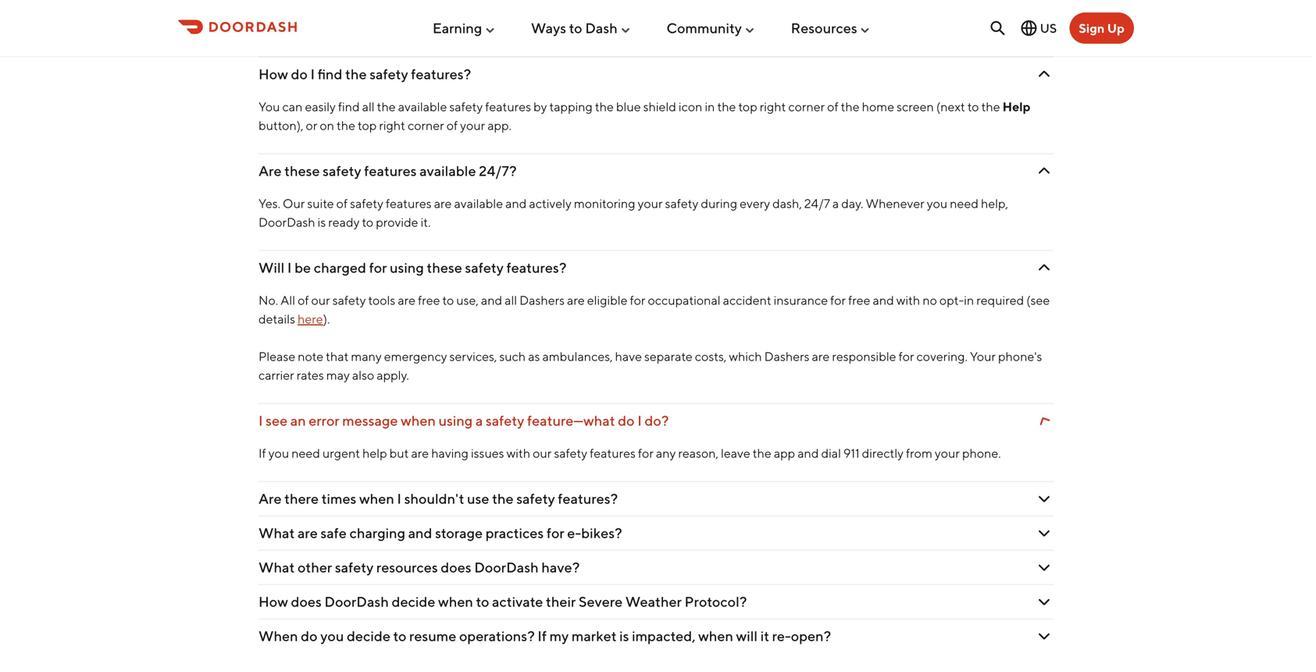 Task type: vqa. For each thing, say whether or not it's contained in the screenshot.
the to within the Ways To Dash link
no



Task type: locate. For each thing, give the bounding box(es) containing it.
feature—what
[[527, 412, 615, 429]]

2 vertical spatial features?
[[558, 491, 618, 507]]

0 vertical spatial decide
[[392, 594, 435, 611]]

i left the see
[[259, 412, 263, 429]]

using up having
[[439, 412, 473, 429]]

your left app.
[[460, 118, 485, 133]]

1 vertical spatial doordash
[[474, 559, 539, 576]]

2 are from the top
[[259, 491, 282, 507]]

corner
[[789, 99, 825, 114], [408, 118, 444, 133]]

available left 24/7?
[[420, 163, 476, 179]]

chevron down image for feature—what
[[1035, 412, 1054, 430]]

available inside yes. our suite of safety features are available and actively monitoring your safety during every dash, 24/7 a day. whenever you need help, doordash is ready to provide it.
[[454, 196, 503, 211]]

decide
[[392, 594, 435, 611], [347, 628, 391, 645]]

opt-
[[940, 293, 964, 308]]

2 vertical spatial need
[[292, 446, 320, 461]]

doordash down our
[[259, 215, 315, 230]]

1 vertical spatial does
[[291, 594, 322, 611]]

i left shouldn't
[[397, 491, 402, 507]]

activate
[[492, 594, 543, 611]]

a up issues
[[476, 412, 483, 429]]

need left them:
[[578, 21, 606, 36]]

use up storage
[[467, 491, 489, 507]]

our up ).
[[311, 293, 330, 308]]

1 vertical spatial how
[[259, 594, 288, 611]]

0 horizontal spatial right
[[379, 118, 405, 133]]

for right insurance
[[831, 293, 846, 308]]

these up use,
[[427, 259, 462, 276]]

see
[[266, 412, 288, 429]]

2 vertical spatial do
[[301, 628, 318, 645]]

it
[[761, 628, 769, 645]]

you can easily find all the available safety features by tapping the blue shield icon in the top right corner of the home screen (next to the help button), or on the top right corner of your app.
[[259, 99, 1031, 133]]

as
[[528, 349, 540, 364]]

your right from on the right
[[935, 446, 960, 461]]

in left required
[[964, 293, 974, 308]]

all
[[362, 99, 375, 114], [505, 293, 517, 308]]

actively
[[529, 196, 572, 211]]

24/7
[[804, 196, 830, 211]]

chevron down image for e-
[[1035, 524, 1054, 543]]

are left there
[[259, 491, 282, 507]]

provide
[[376, 215, 418, 230]]

1 horizontal spatial top
[[739, 99, 758, 114]]

need
[[578, 21, 606, 36], [950, 196, 979, 211], [292, 446, 320, 461]]

find inside you can easily find all the available safety features by tapping the blue shield icon in the top right corner of the home screen (next to the help button), or on the top right corner of your app.
[[338, 99, 360, 114]]

4 chevron down image from the top
[[1035, 593, 1054, 612]]

when
[[401, 412, 436, 429], [359, 491, 394, 507], [438, 594, 473, 611], [698, 628, 733, 645]]

you inside yes. our suite of safety features are available and actively monitoring your safety during every dash, 24/7 a day. whenever you need help, doordash is ready to provide it.
[[927, 196, 948, 211]]

1 are from the top
[[259, 163, 282, 179]]

1 vertical spatial available
[[420, 163, 476, 179]]

available down how do i find the safety features?
[[398, 99, 447, 114]]

a right after
[[769, 21, 776, 36]]

0 vertical spatial is
[[318, 215, 326, 230]]

1 vertical spatial a
[[833, 196, 839, 211]]

here ).
[[298, 312, 330, 327]]

2 how from the top
[[259, 594, 288, 611]]

re-
[[772, 628, 791, 645]]

doordash down other
[[325, 594, 389, 611]]

how
[[259, 66, 288, 82], [259, 594, 288, 611]]

we encourage you to use the safety features anytime you need them: before, during, or after a dash.
[[259, 21, 807, 36]]

1 horizontal spatial a
[[769, 21, 776, 36]]

0 horizontal spatial your
[[460, 118, 485, 133]]

before,
[[643, 21, 683, 36]]

1 chevron down image from the top
[[1035, 412, 1054, 430]]

2 horizontal spatial your
[[935, 446, 960, 461]]

0 horizontal spatial doordash
[[259, 215, 315, 230]]

0 vertical spatial need
[[578, 21, 606, 36]]

impacted,
[[632, 628, 696, 645]]

1 horizontal spatial dashers
[[765, 349, 810, 364]]

carrier
[[259, 368, 294, 383]]

0 vertical spatial use
[[380, 21, 399, 36]]

1 vertical spatial if
[[538, 628, 547, 645]]

top right the icon
[[739, 99, 758, 114]]

dashers right which
[[765, 349, 810, 364]]

0 horizontal spatial is
[[318, 215, 326, 230]]

and left actively
[[506, 196, 527, 211]]

to left dash
[[569, 20, 582, 36]]

1 vertical spatial dashers
[[765, 349, 810, 364]]

are for are there times when i shouldn't use the safety features?
[[259, 491, 282, 507]]

of right all
[[298, 293, 309, 308]]

shouldn't
[[404, 491, 464, 507]]

or
[[727, 21, 738, 36], [306, 118, 317, 133]]

0 horizontal spatial in
[[705, 99, 715, 114]]

safety inside you can easily find all the available safety features by tapping the blue shield icon in the top right corner of the home screen (next to the help button), or on the top right corner of your app.
[[449, 99, 483, 114]]

find right the easily
[[338, 99, 360, 114]]

1 vertical spatial with
[[507, 446, 530, 461]]

1 horizontal spatial right
[[760, 99, 786, 114]]

corner left home
[[789, 99, 825, 114]]

how for how does doordash decide when to activate their severe weather protocol?
[[259, 594, 288, 611]]

chevron down image
[[1035, 412, 1054, 430], [1035, 490, 1054, 509], [1035, 559, 1054, 577], [1035, 593, 1054, 612]]

0 vertical spatial or
[[727, 21, 738, 36]]

a inside yes. our suite of safety features are available and actively monitoring your safety during every dash, 24/7 a day. whenever you need help, doordash is ready to provide it.
[[833, 196, 839, 211]]

does down storage
[[441, 559, 472, 576]]

be
[[295, 259, 311, 276]]

or left on
[[306, 118, 317, 133]]

tools
[[368, 293, 395, 308]]

these up our
[[284, 163, 320, 179]]

5 chevron down image from the top
[[1035, 627, 1054, 646]]

2 vertical spatial available
[[454, 196, 503, 211]]

1 how from the top
[[259, 66, 288, 82]]

does down other
[[291, 594, 322, 611]]

1 vertical spatial right
[[379, 118, 405, 133]]

your
[[460, 118, 485, 133], [638, 196, 663, 211], [935, 446, 960, 461]]

monitoring
[[574, 196, 635, 211]]

0 horizontal spatial these
[[284, 163, 320, 179]]

2 vertical spatial a
[[476, 412, 483, 429]]

0 horizontal spatial need
[[292, 446, 320, 461]]

2 chevron down image from the top
[[1035, 162, 1054, 180]]

0 horizontal spatial free
[[418, 293, 440, 308]]

also
[[352, 368, 374, 383]]

1 horizontal spatial all
[[505, 293, 517, 308]]

0 horizontal spatial corner
[[408, 118, 444, 133]]

all right use,
[[505, 293, 517, 308]]

services,
[[450, 349, 497, 364]]

features? down earning
[[411, 66, 471, 82]]

1 horizontal spatial with
[[897, 293, 920, 308]]

for left covering.
[[899, 349, 914, 364]]

decide for to
[[347, 628, 391, 645]]

1 horizontal spatial use
[[467, 491, 489, 507]]

doordash up how does doordash decide when to activate their severe weather protocol?
[[474, 559, 539, 576]]

0 vertical spatial does
[[441, 559, 472, 576]]

with right issues
[[507, 446, 530, 461]]

reason,
[[678, 446, 719, 461]]

how up when
[[259, 594, 288, 611]]

day.
[[842, 196, 864, 211]]

0 horizontal spatial or
[[306, 118, 317, 133]]

chevron down image for features?
[[1035, 490, 1054, 509]]

apply.
[[377, 368, 409, 383]]

2 horizontal spatial doordash
[[474, 559, 539, 576]]

2 horizontal spatial a
[[833, 196, 839, 211]]

1 vertical spatial find
[[338, 99, 360, 114]]

that
[[326, 349, 349, 364]]

do for features?
[[291, 66, 308, 82]]

0 horizontal spatial our
[[311, 293, 330, 308]]

if left my
[[538, 628, 547, 645]]

1 vertical spatial our
[[533, 446, 552, 461]]

no. all of our safety tools are free to use, and all dashers are eligible for occupational accident insurance for free and with no opt-in required
[[259, 293, 1027, 308]]

1 horizontal spatial free
[[848, 293, 871, 308]]

0 vertical spatial if
[[259, 446, 266, 461]]

is right market
[[620, 628, 629, 645]]

use up how do i find the safety features?
[[380, 21, 399, 36]]

when do you decide to resume operations? if my market is impacted, when will it re-open?
[[259, 628, 831, 645]]

with left no
[[897, 293, 920, 308]]

0 vertical spatial corner
[[789, 99, 825, 114]]

right
[[760, 99, 786, 114], [379, 118, 405, 133]]

do
[[291, 66, 308, 82], [618, 412, 635, 429], [301, 628, 318, 645]]

1 vertical spatial all
[[505, 293, 517, 308]]

help,
[[981, 196, 1008, 211]]

open?
[[791, 628, 831, 645]]

if down the see
[[259, 446, 266, 461]]

0 vertical spatial available
[[398, 99, 447, 114]]

in
[[705, 99, 715, 114], [964, 293, 974, 308]]

of left home
[[827, 99, 839, 114]]

0 vertical spatial a
[[769, 21, 776, 36]]

1 vertical spatial your
[[638, 196, 663, 211]]

0 vertical spatial how
[[259, 66, 288, 82]]

you right whenever
[[927, 196, 948, 211]]

features? down actively
[[507, 259, 567, 276]]

i left be
[[287, 259, 292, 276]]

to
[[569, 20, 582, 36], [366, 21, 377, 36], [968, 99, 979, 114], [362, 215, 374, 230], [443, 293, 454, 308], [476, 594, 489, 611], [393, 628, 407, 645]]

a
[[769, 21, 776, 36], [833, 196, 839, 211], [476, 412, 483, 429]]

there
[[284, 491, 319, 507]]

0 vertical spatial with
[[897, 293, 920, 308]]

0 vertical spatial do
[[291, 66, 308, 82]]

all down how do i find the safety features?
[[362, 99, 375, 114]]

anytime
[[507, 21, 552, 36]]

times
[[322, 491, 357, 507]]

1 horizontal spatial our
[[533, 446, 552, 461]]

you down the see
[[269, 446, 289, 461]]

top
[[739, 99, 758, 114], [358, 118, 377, 133]]

to up how do i find the safety features?
[[366, 21, 377, 36]]

doordash inside yes. our suite of safety features are available and actively monitoring your safety during every dash, 24/7 a day. whenever you need help, doordash is ready to provide it.
[[259, 215, 315, 230]]

1 vertical spatial decide
[[347, 628, 391, 645]]

from
[[906, 446, 933, 461]]

our down the feature—what
[[533, 446, 552, 461]]

which
[[729, 349, 762, 364]]

may
[[326, 368, 350, 383]]

0 vertical spatial find
[[318, 66, 343, 82]]

our
[[311, 293, 330, 308], [533, 446, 552, 461]]

decide left "resume"
[[347, 628, 391, 645]]

0 vertical spatial doordash
[[259, 215, 315, 230]]

during
[[701, 196, 738, 211]]

app.
[[488, 118, 512, 133]]

with
[[897, 293, 920, 308], [507, 446, 530, 461]]

1 horizontal spatial these
[[427, 259, 462, 276]]

1 vertical spatial is
[[620, 628, 629, 645]]

have
[[615, 349, 642, 364]]

a left day.
[[833, 196, 839, 211]]

covering.
[[917, 349, 968, 364]]

1 horizontal spatial corner
[[789, 99, 825, 114]]

1 horizontal spatial if
[[538, 628, 547, 645]]

top right on
[[358, 118, 377, 133]]

features? up e-
[[558, 491, 618, 507]]

free down the will i be charged for using these safety features?
[[418, 293, 440, 308]]

to left activate
[[476, 594, 489, 611]]

to left use,
[[443, 293, 454, 308]]

0 vertical spatial in
[[705, 99, 715, 114]]

1 vertical spatial what
[[259, 559, 295, 576]]

globe line image
[[1020, 19, 1039, 37]]

1 horizontal spatial need
[[578, 21, 606, 36]]

for left any
[[638, 446, 654, 461]]

need down an
[[292, 446, 320, 461]]

0 horizontal spatial does
[[291, 594, 322, 611]]

1 what from the top
[[259, 525, 295, 542]]

0 vertical spatial what
[[259, 525, 295, 542]]

of up ready at left top
[[336, 196, 348, 211]]

1 horizontal spatial in
[[964, 293, 974, 308]]

2 chevron down image from the top
[[1035, 490, 1054, 509]]

0 horizontal spatial dashers
[[520, 293, 565, 308]]

is down suite
[[318, 215, 326, 230]]

do right when
[[301, 628, 318, 645]]

find for the
[[318, 66, 343, 82]]

are right tools
[[398, 293, 416, 308]]

1 horizontal spatial your
[[638, 196, 663, 211]]

during,
[[685, 21, 724, 36]]

0 vertical spatial all
[[362, 99, 375, 114]]

decide down what other safety resources does doordash have?
[[392, 594, 435, 611]]

1 vertical spatial corner
[[408, 118, 444, 133]]

i left do? on the bottom
[[638, 412, 642, 429]]

when up charging
[[359, 491, 394, 507]]

error
[[309, 412, 340, 429]]

features
[[459, 21, 505, 36], [485, 99, 531, 114], [364, 163, 417, 179], [386, 196, 432, 211], [590, 446, 636, 461]]

0 vertical spatial features?
[[411, 66, 471, 82]]

dashers
[[520, 293, 565, 308], [765, 349, 810, 364]]

in right the icon
[[705, 99, 715, 114]]

0 vertical spatial your
[[460, 118, 485, 133]]

available down 24/7?
[[454, 196, 503, 211]]

0 vertical spatial are
[[259, 163, 282, 179]]

corner up are these safety features available 24/7?
[[408, 118, 444, 133]]

are inside yes. our suite of safety features are available and actively monitoring your safety during every dash, 24/7 a day. whenever you need help, doordash is ready to provide it.
[[434, 196, 452, 211]]

it.
[[421, 215, 431, 230]]

to right (next
[[968, 99, 979, 114]]

do left do? on the bottom
[[618, 412, 635, 429]]

do up can at the left of the page
[[291, 66, 308, 82]]

i
[[311, 66, 315, 82], [287, 259, 292, 276], [259, 412, 263, 429], [638, 412, 642, 429], [397, 491, 402, 507]]

of
[[827, 99, 839, 114], [447, 118, 458, 133], [336, 196, 348, 211], [298, 293, 309, 308]]

1 horizontal spatial decide
[[392, 594, 435, 611]]

0 vertical spatial using
[[390, 259, 424, 276]]

help
[[362, 446, 387, 461]]

need left help,
[[950, 196, 979, 211]]

when up but
[[401, 412, 436, 429]]

find up the easily
[[318, 66, 343, 82]]

your right monitoring
[[638, 196, 663, 211]]

if
[[259, 446, 266, 461], [538, 628, 547, 645]]

are
[[434, 196, 452, 211], [398, 293, 416, 308], [567, 293, 585, 308], [812, 349, 830, 364], [411, 446, 429, 461], [298, 525, 318, 542]]

features?
[[411, 66, 471, 82], [507, 259, 567, 276], [558, 491, 618, 507]]

separate
[[644, 349, 693, 364]]

4 chevron down image from the top
[[1035, 524, 1054, 543]]

how for how do i find the safety features?
[[259, 66, 288, 82]]

1 vertical spatial in
[[964, 293, 974, 308]]

dashers up as
[[520, 293, 565, 308]]

help
[[1003, 99, 1031, 114]]

are up yes.
[[259, 163, 282, 179]]

2 vertical spatial doordash
[[325, 594, 389, 611]]

how up you in the left top of the page
[[259, 66, 288, 82]]

0 vertical spatial dashers
[[520, 293, 565, 308]]

using up tools
[[390, 259, 424, 276]]

1 vertical spatial top
[[358, 118, 377, 133]]

how do i find the safety features?
[[259, 66, 471, 82]]

are down are these safety features available 24/7?
[[434, 196, 452, 211]]

the
[[402, 21, 421, 36], [345, 66, 367, 82], [377, 99, 396, 114], [595, 99, 614, 114], [717, 99, 736, 114], [841, 99, 860, 114], [982, 99, 1000, 114], [337, 118, 355, 133], [753, 446, 772, 461], [492, 491, 514, 507]]

free up responsible
[[848, 293, 871, 308]]

are left responsible
[[812, 349, 830, 364]]

ambulances,
[[542, 349, 613, 364]]

are right but
[[411, 446, 429, 461]]

for inside please note that many emergency services, such as ambulances, have separate costs, which dashers are responsible for covering. your phone's carrier rates may also apply.
[[899, 349, 914, 364]]

free
[[418, 293, 440, 308], [848, 293, 871, 308]]

2 what from the top
[[259, 559, 295, 576]]

1 horizontal spatial using
[[439, 412, 473, 429]]

what down there
[[259, 525, 295, 542]]

find for all
[[338, 99, 360, 114]]

3 chevron down image from the top
[[1035, 259, 1054, 277]]

0 horizontal spatial use
[[380, 21, 399, 36]]

of left app.
[[447, 118, 458, 133]]

chevron down image
[[1035, 65, 1054, 84], [1035, 162, 1054, 180], [1035, 259, 1054, 277], [1035, 524, 1054, 543], [1035, 627, 1054, 646]]

1 vertical spatial need
[[950, 196, 979, 211]]



Task type: describe. For each thing, give the bounding box(es) containing it.
if you need urgent help but are having issues with our safety features for any reason, leave the app and dial 911 directly from your phone.
[[259, 446, 1001, 461]]

are left safe
[[298, 525, 318, 542]]

can
[[282, 99, 303, 114]]

no.
[[259, 293, 278, 308]]

many
[[351, 349, 382, 364]]

issues
[[471, 446, 504, 461]]

do for operations?
[[301, 628, 318, 645]]

our
[[283, 196, 305, 211]]

0 horizontal spatial using
[[390, 259, 424, 276]]

dash
[[585, 20, 618, 36]]

sign up
[[1079, 21, 1125, 36]]

are inside please note that many emergency services, such as ambulances, have separate costs, which dashers are responsible for covering. your phone's carrier rates may also apply.
[[812, 349, 830, 364]]

storage
[[435, 525, 483, 542]]

0 horizontal spatial top
[[358, 118, 377, 133]]

to left "resume"
[[393, 628, 407, 645]]

and left dial
[[798, 446, 819, 461]]

your inside yes. our suite of safety features are available and actively monitoring your safety during every dash, 24/7 a day. whenever you need help, doordash is ready to provide it.
[[638, 196, 663, 211]]

1 chevron down image from the top
[[1035, 65, 1054, 84]]

every
[[740, 196, 770, 211]]

).
[[323, 312, 330, 327]]

will i be charged for using these safety features?
[[259, 259, 567, 276]]

note
[[298, 349, 324, 364]]

dial
[[821, 446, 841, 461]]

such
[[499, 349, 526, 364]]

when left will
[[698, 628, 733, 645]]

is inside yes. our suite of safety features are available and actively monitoring your safety during every dash, 24/7 a day. whenever you need help, doordash is ready to provide it.
[[318, 215, 326, 230]]

blue
[[616, 99, 641, 114]]

or inside you can easily find all the available safety features by tapping the blue shield icon in the top right corner of the home screen (next to the help button), or on the top right corner of your app.
[[306, 118, 317, 133]]

3 chevron down image from the top
[[1035, 559, 1054, 577]]

and right use,
[[481, 293, 502, 308]]

1 vertical spatial using
[[439, 412, 473, 429]]

are for are these safety features available 24/7?
[[259, 163, 282, 179]]

dash.
[[778, 21, 807, 36]]

for up tools
[[369, 259, 387, 276]]

1 vertical spatial these
[[427, 259, 462, 276]]

rates
[[297, 368, 324, 383]]

other
[[298, 559, 332, 576]]

responsible
[[832, 349, 896, 364]]

i see an error message when using a safety feature—what do i do?
[[259, 412, 669, 429]]

message
[[342, 412, 398, 429]]

1 free from the left
[[418, 293, 440, 308]]

dashers inside please note that many emergency services, such as ambulances, have separate costs, which dashers are responsible for covering. your phone's carrier rates may also apply.
[[765, 349, 810, 364]]

charging
[[350, 525, 405, 542]]

0 vertical spatial these
[[284, 163, 320, 179]]

0 vertical spatial right
[[760, 99, 786, 114]]

yes.
[[259, 196, 280, 211]]

directly
[[862, 446, 904, 461]]

(next
[[936, 99, 965, 114]]

and inside yes. our suite of safety features are available and actively monitoring your safety during every dash, 24/7 a day. whenever you need help, doordash is ready to provide it.
[[506, 196, 527, 211]]

0 vertical spatial top
[[739, 99, 758, 114]]

your inside you can easily find all the available safety features by tapping the blue shield icon in the top right corner of the home screen (next to the help button), or on the top right corner of your app.
[[460, 118, 485, 133]]

features inside you can easily find all the available safety features by tapping the blue shield icon in the top right corner of the home screen (next to the help button), or on the top right corner of your app.
[[485, 99, 531, 114]]

please note that many emergency services, such as ambulances, have separate costs, which dashers are responsible for covering. your phone's carrier rates may also apply.
[[259, 349, 1042, 383]]

tapping
[[550, 99, 593, 114]]

ways to dash link
[[531, 13, 632, 43]]

1 vertical spatial use
[[467, 491, 489, 507]]

1 vertical spatial do
[[618, 412, 635, 429]]

after
[[741, 21, 767, 36]]

(see details
[[259, 293, 1050, 327]]

and left no
[[873, 293, 894, 308]]

required
[[977, 293, 1024, 308]]

1 horizontal spatial doordash
[[325, 594, 389, 611]]

chevron down image for weather
[[1035, 593, 1054, 612]]

we
[[259, 21, 278, 36]]

features inside yes. our suite of safety features are available and actively monitoring your safety during every dash, 24/7 a day. whenever you need help, doordash is ready to provide it.
[[386, 196, 432, 211]]

when
[[259, 628, 298, 645]]

you right encourage
[[343, 21, 364, 36]]

an
[[290, 412, 306, 429]]

what for what other safety resources does doordash have?
[[259, 559, 295, 576]]

0 horizontal spatial a
[[476, 412, 483, 429]]

and up what other safety resources does doordash have?
[[408, 525, 432, 542]]

0 horizontal spatial if
[[259, 446, 266, 461]]

having
[[431, 446, 469, 461]]

for left e-
[[547, 525, 565, 542]]

use,
[[456, 293, 479, 308]]

decide for when
[[392, 594, 435, 611]]

accident
[[723, 293, 772, 308]]

available inside you can easily find all the available safety features by tapping the blue shield icon in the top right corner of the home screen (next to the help button), or on the top right corner of your app.
[[398, 99, 447, 114]]

24/7?
[[479, 163, 517, 179]]

i up the easily
[[311, 66, 315, 82]]

leave
[[721, 446, 751, 461]]

you right anytime
[[554, 21, 575, 36]]

weather
[[626, 594, 682, 611]]

for right eligible
[[630, 293, 646, 308]]

resources
[[376, 559, 438, 576]]

resources
[[791, 20, 857, 36]]

bikes?
[[581, 525, 622, 542]]

us
[[1040, 21, 1057, 36]]

insurance
[[774, 293, 828, 308]]

need inside yes. our suite of safety features are available and actively monitoring your safety during every dash, 24/7 a day. whenever you need help, doordash is ready to provide it.
[[950, 196, 979, 211]]

0 horizontal spatial with
[[507, 446, 530, 461]]

of inside yes. our suite of safety features are available and actively monitoring your safety during every dash, 24/7 a day. whenever you need help, doordash is ready to provide it.
[[336, 196, 348, 211]]

earning
[[433, 20, 482, 36]]

0 vertical spatial our
[[311, 293, 330, 308]]

safe
[[321, 525, 347, 542]]

resources link
[[791, 13, 872, 43]]

ways
[[531, 20, 566, 36]]

will
[[259, 259, 285, 276]]

you right when
[[320, 628, 344, 645]]

chevron down image for my
[[1035, 627, 1054, 646]]

1 vertical spatial features?
[[507, 259, 567, 276]]

1 horizontal spatial does
[[441, 559, 472, 576]]

911
[[844, 446, 860, 461]]

easily
[[305, 99, 336, 114]]

1 horizontal spatial is
[[620, 628, 629, 645]]

will
[[736, 628, 758, 645]]

them:
[[609, 21, 641, 36]]

chevron down image for features?
[[1035, 259, 1054, 277]]

what for what are safe charging and storage practices for e-bikes?
[[259, 525, 295, 542]]

e-
[[567, 525, 581, 542]]

1 horizontal spatial or
[[727, 21, 738, 36]]

button),
[[259, 118, 304, 133]]

sign
[[1079, 21, 1105, 36]]

my
[[550, 628, 569, 645]]

are left eligible
[[567, 293, 585, 308]]

phone.
[[962, 446, 1001, 461]]

community link
[[667, 13, 756, 43]]

to inside yes. our suite of safety features are available and actively monitoring your safety during every dash, 24/7 a day. whenever you need help, doordash is ready to provide it.
[[362, 215, 374, 230]]

suite
[[307, 196, 334, 211]]

home
[[862, 99, 895, 114]]

in inside you can easily find all the available safety features by tapping the blue shield icon in the top right corner of the home screen (next to the help button), or on the top right corner of your app.
[[705, 99, 715, 114]]

2 free from the left
[[848, 293, 871, 308]]

protocol?
[[685, 594, 747, 611]]

occupational
[[648, 293, 721, 308]]

their
[[546, 594, 576, 611]]

all inside you can easily find all the available safety features by tapping the blue shield icon in the top right corner of the home screen (next to the help button), or on the top right corner of your app.
[[362, 99, 375, 114]]

icon
[[679, 99, 703, 114]]

to inside you can easily find all the available safety features by tapping the blue shield icon in the top right corner of the home screen (next to the help button), or on the top right corner of your app.
[[968, 99, 979, 114]]

2 vertical spatial your
[[935, 446, 960, 461]]

how does doordash decide when to activate their severe weather protocol?
[[259, 594, 747, 611]]

no
[[923, 293, 937, 308]]

please
[[259, 349, 295, 364]]

when up "resume"
[[438, 594, 473, 611]]

charged
[[314, 259, 366, 276]]

shield
[[643, 99, 676, 114]]

are these safety features available 24/7?
[[259, 163, 517, 179]]

what are safe charging and storage practices for e-bikes?
[[259, 525, 622, 542]]



